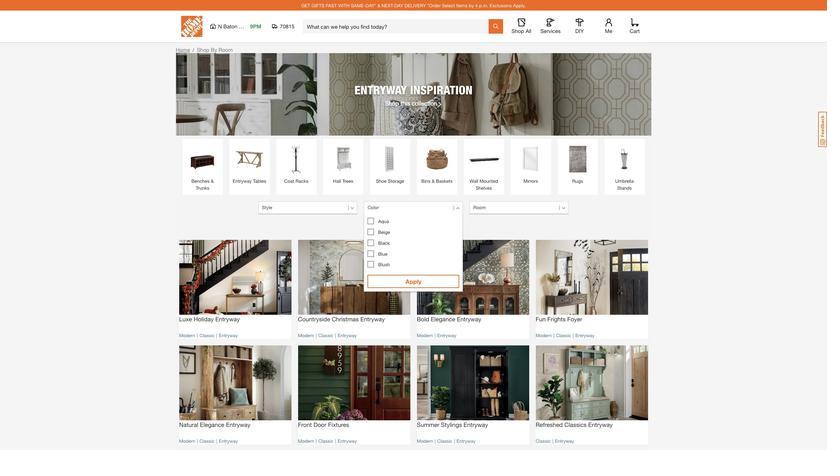 Task type: locate. For each thing, give the bounding box(es) containing it.
home link
[[176, 47, 190, 53]]

feedback link image
[[819, 112, 828, 147]]

shelves
[[476, 185, 492, 191]]

& right day*
[[378, 2, 381, 8]]

1 horizontal spatial room
[[474, 205, 486, 210]]

classics
[[565, 422, 587, 429]]

shop right /
[[197, 47, 210, 53]]

classic link down front door fixtures at the bottom left of page
[[319, 439, 334, 444]]

modern | classic | entryway down natural elegance entryway
[[179, 439, 238, 444]]

| down frights
[[554, 333, 555, 339]]

modern link for front
[[298, 439, 314, 444]]

n
[[218, 23, 222, 29]]

modern | classic | entryway down fun frights foyer
[[536, 333, 595, 339]]

gifts
[[312, 2, 325, 8]]

room down 'shelves'
[[474, 205, 486, 210]]

& right benches
[[211, 178, 214, 184]]

0 horizontal spatial &
[[211, 178, 214, 184]]

classic link down natural elegance entryway
[[200, 439, 215, 444]]

| down bold elegance entryway
[[435, 333, 436, 339]]

entryway tables
[[233, 178, 266, 184]]

classic down fun frights foyer
[[557, 333, 572, 339]]

1 horizontal spatial elegance
[[431, 316, 456, 323]]

entryway link down the front door fixtures link
[[338, 439, 357, 444]]

classic link down stylings
[[438, 439, 453, 444]]

4
[[476, 2, 478, 8]]

classic for frights
[[557, 333, 572, 339]]

classic down natural elegance entryway
[[200, 439, 215, 444]]

classic | entryway
[[536, 439, 575, 444]]

room
[[219, 47, 233, 53], [474, 205, 486, 210]]

0 horizontal spatial elegance
[[200, 422, 225, 429]]

countryside christmas entryway link
[[298, 315, 411, 329]]

classic link for elegance
[[200, 439, 215, 444]]

modern | classic | entryway down stylings
[[417, 439, 476, 444]]

classic for christmas
[[319, 333, 334, 339]]

room button
[[470, 202, 569, 215]]

| down natural
[[197, 439, 198, 444]]

modern | classic | entryway down countryside
[[298, 333, 357, 339]]

elegance
[[431, 316, 456, 323], [200, 422, 225, 429]]

countryside
[[298, 316, 330, 323]]

classic link down refreshed
[[536, 439, 551, 444]]

coat
[[285, 178, 294, 184]]

christmas
[[332, 316, 359, 323]]

modern | classic | entryway
[[179, 333, 238, 339], [298, 333, 357, 339], [536, 333, 595, 339], [179, 439, 238, 444], [298, 439, 357, 444], [417, 439, 476, 444]]

1 vertical spatial room
[[474, 205, 486, 210]]

beige
[[379, 230, 390, 235]]

modern down countryside
[[298, 333, 314, 339]]

classic link down luxe holiday entryway
[[200, 333, 215, 339]]

cart
[[630, 28, 640, 34]]

front door fixtures link
[[298, 421, 411, 435]]

elegance right natural
[[200, 422, 225, 429]]

1 vertical spatial elegance
[[200, 422, 225, 429]]

modern for luxe holiday entryway
[[179, 333, 195, 339]]

select
[[442, 2, 455, 8]]

home
[[176, 47, 190, 53]]

classic down luxe holiday entryway
[[200, 333, 215, 339]]

&
[[378, 2, 381, 8], [211, 178, 214, 184], [432, 178, 435, 184]]

umbrella stands
[[616, 178, 634, 191]]

mirrors image
[[514, 142, 548, 176]]

classic for door
[[319, 439, 334, 444]]

shop all button
[[511, 19, 533, 34]]

entryway link down the 'fun frights foyer' "link"
[[576, 333, 595, 339]]

entryway link down countryside christmas entryway link
[[338, 333, 357, 339]]

luxe
[[179, 316, 192, 323]]

classic down front door fixtures at the bottom left of page
[[319, 439, 334, 444]]

coat racks link
[[280, 142, 313, 185]]

mirrors link
[[514, 142, 548, 185]]

| down summer
[[435, 439, 436, 444]]

benches & trunks image
[[186, 142, 220, 176]]

countryside christmas entryway
[[298, 316, 385, 323]]

refreshed
[[536, 422, 563, 429]]

all
[[526, 28, 532, 34]]

inspiration
[[410, 83, 473, 97]]

entryway link
[[219, 333, 238, 339], [338, 333, 357, 339], [438, 333, 457, 339], [576, 333, 595, 339], [219, 439, 238, 444], [338, 439, 357, 444], [457, 439, 476, 444], [555, 439, 575, 444]]

coat racks image
[[280, 142, 313, 176]]

modern | classic | entryway for holiday
[[179, 333, 238, 339]]

trunks
[[196, 185, 210, 191]]

entryway link for natural elegance entryway
[[219, 439, 238, 444]]

room right by
[[219, 47, 233, 53]]

by
[[211, 47, 217, 53]]

1 horizontal spatial &
[[378, 2, 381, 8]]

bins & baskets image
[[420, 142, 454, 176]]

modern link for summer
[[417, 439, 433, 444]]

entryway inspiration
[[355, 83, 473, 97]]

modern link down summer
[[417, 439, 433, 444]]

shop for shop this collection
[[385, 100, 399, 107]]

natural elegance entryway
[[179, 422, 251, 429]]

2 horizontal spatial shop
[[512, 28, 525, 34]]

benches & trunks
[[192, 178, 214, 191]]

me
[[605, 28, 613, 34]]

modern | classic | entryway down luxe holiday entryway
[[179, 333, 238, 339]]

storage
[[388, 178, 405, 184]]

entryway
[[355, 83, 407, 97], [233, 178, 252, 184], [216, 316, 240, 323], [361, 316, 385, 323], [457, 316, 482, 323], [219, 333, 238, 339], [338, 333, 357, 339], [438, 333, 457, 339], [576, 333, 595, 339], [226, 422, 251, 429], [464, 422, 488, 429], [589, 422, 613, 429], [219, 439, 238, 444], [338, 439, 357, 444], [457, 439, 476, 444], [555, 439, 575, 444]]

collection
[[412, 100, 438, 107]]

cart link
[[628, 19, 643, 34]]

modern link down countryside
[[298, 333, 314, 339]]

fixtures
[[328, 422, 349, 429]]

home / shop by room
[[176, 47, 233, 53]]

modern link down luxe
[[179, 333, 195, 339]]

classic link for door
[[319, 439, 334, 444]]

classic link down fun frights foyer
[[557, 333, 572, 339]]

entryway link for summer stylings entryway
[[457, 439, 476, 444]]

| down luxe holiday entryway
[[216, 333, 217, 339]]

me button
[[599, 19, 620, 34]]

70815 button
[[272, 23, 295, 30]]

modern link for luxe
[[179, 333, 195, 339]]

modern link for bold
[[417, 333, 433, 339]]

racks
[[296, 178, 309, 184]]

shop inside button
[[512, 28, 525, 34]]

0 vertical spatial elegance
[[431, 316, 456, 323]]

elegance up modern | entryway
[[431, 316, 456, 323]]

& right bins
[[432, 178, 435, 184]]

0 vertical spatial room
[[219, 47, 233, 53]]

shop left this at the top left of page
[[385, 100, 399, 107]]

modern down natural
[[179, 439, 195, 444]]

classic link for christmas
[[319, 333, 334, 339]]

shoe storage link
[[374, 142, 407, 185]]

shop left all
[[512, 28, 525, 34]]

exclusions
[[490, 2, 512, 8]]

modern | classic | entryway down front door fixtures at the bottom left of page
[[298, 439, 357, 444]]

70815
[[280, 23, 295, 29]]

modern | classic | entryway for elegance
[[179, 439, 238, 444]]

entryway link down summer stylings entryway link
[[457, 439, 476, 444]]

diy
[[576, 28, 584, 34]]

classic for elegance
[[200, 439, 215, 444]]

2 vertical spatial shop
[[385, 100, 399, 107]]

classic link down countryside
[[319, 333, 334, 339]]

classic down stylings
[[438, 439, 453, 444]]

aqua
[[379, 219, 389, 224]]

elegance for bold
[[431, 316, 456, 323]]

wall mounted shelves
[[470, 178, 499, 191]]

What can we help you find today? search field
[[307, 19, 489, 33]]

hall trees image
[[327, 142, 360, 176]]

1 vertical spatial shop
[[197, 47, 210, 53]]

|
[[197, 333, 198, 339], [216, 333, 217, 339], [316, 333, 317, 339], [335, 333, 336, 339], [435, 333, 436, 339], [554, 333, 555, 339], [573, 333, 574, 339], [197, 439, 198, 444], [216, 439, 217, 444], [316, 439, 317, 444], [335, 439, 336, 444], [435, 439, 436, 444], [454, 439, 455, 444], [553, 439, 554, 444]]

benches & trunks link
[[186, 142, 220, 192]]

services
[[541, 28, 561, 34]]

modern
[[179, 333, 195, 339], [298, 333, 314, 339], [417, 333, 433, 339], [536, 333, 552, 339], [179, 439, 195, 444], [298, 439, 314, 444], [417, 439, 433, 444]]

modern down luxe
[[179, 333, 195, 339]]

modern link down natural
[[179, 439, 195, 444]]

entryway link down the refreshed classics entryway
[[555, 439, 575, 444]]

get
[[302, 2, 311, 8]]

modern link down bold
[[417, 333, 433, 339]]

modern link for fun
[[536, 333, 552, 339]]

1 horizontal spatial shop
[[385, 100, 399, 107]]

hall trees link
[[327, 142, 360, 185]]

entryway link down luxe holiday entryway link at the left of the page
[[219, 333, 238, 339]]

modern down summer
[[417, 439, 433, 444]]

wall mounted shelves link
[[467, 142, 501, 192]]

shop this collection link
[[385, 99, 443, 108]]

foyer
[[568, 316, 583, 323]]

room inside button
[[474, 205, 486, 210]]

bins & baskets link
[[420, 142, 454, 185]]

modern link down "fun" at the bottom right
[[536, 333, 552, 339]]

rugs
[[573, 178, 583, 184]]

classic link for stylings
[[438, 439, 453, 444]]

modern | classic | entryway for frights
[[536, 333, 595, 339]]

rugs image
[[561, 142, 595, 176]]

modern | classic | entryway for christmas
[[298, 333, 357, 339]]

0 vertical spatial shop
[[512, 28, 525, 34]]

entryway tables image
[[233, 142, 267, 176]]

shoe storage image
[[374, 142, 407, 176]]

modern for front door fixtures
[[298, 439, 314, 444]]

0 horizontal spatial room
[[219, 47, 233, 53]]

shop for shop all
[[512, 28, 525, 34]]

modern down front at the bottom left
[[298, 439, 314, 444]]

this
[[401, 100, 410, 107]]

2 horizontal spatial &
[[432, 178, 435, 184]]

& inside benches & trunks
[[211, 178, 214, 184]]

shop
[[512, 28, 525, 34], [197, 47, 210, 53], [385, 100, 399, 107]]

stretchy image image
[[179, 240, 292, 315], [298, 240, 411, 315], [417, 240, 530, 315], [536, 240, 649, 315], [179, 346, 292, 421], [298, 346, 411, 421], [417, 346, 530, 421], [536, 346, 649, 421]]

| down foyer
[[573, 333, 574, 339]]

refreshed classics entryway link
[[536, 421, 649, 435]]

classic down refreshed
[[536, 439, 551, 444]]

modern link down front at the bottom left
[[298, 439, 314, 444]]

modern down "fun" at the bottom right
[[536, 333, 552, 339]]

with
[[338, 2, 350, 8]]

entryway link down natural elegance entryway link
[[219, 439, 238, 444]]

classic down countryside
[[319, 333, 334, 339]]



Task type: describe. For each thing, give the bounding box(es) containing it.
modern link for natural
[[179, 439, 195, 444]]

fun frights foyer
[[536, 316, 583, 323]]

classic for stylings
[[438, 439, 453, 444]]

apply
[[406, 278, 422, 286]]

shoe
[[376, 178, 387, 184]]

non lazy image image
[[176, 53, 652, 136]]

9pm
[[250, 23, 262, 29]]

stretchy image image for fun frights foyer
[[536, 240, 649, 315]]

mirrors
[[524, 178, 538, 184]]

benches
[[192, 178, 210, 184]]

apply.
[[513, 2, 526, 8]]

| down natural elegance entryway
[[216, 439, 217, 444]]

services button
[[540, 19, 562, 34]]

refreshed classics entryway
[[536, 422, 613, 429]]

blush
[[379, 262, 390, 268]]

entryway link down bold elegance entryway
[[438, 333, 457, 339]]

frights
[[548, 316, 566, 323]]

blue
[[379, 251, 388, 257]]

wall
[[470, 178, 479, 184]]

coat racks
[[285, 178, 309, 184]]

delivery
[[405, 2, 426, 8]]

stretchy image image for natural elegance entryway
[[179, 346, 292, 421]]

entryway link for countryside christmas entryway
[[338, 333, 357, 339]]

& for benches & trunks
[[211, 178, 214, 184]]

luxe holiday entryway
[[179, 316, 240, 323]]

style button
[[259, 202, 358, 215]]

& for bins & baskets
[[432, 178, 435, 184]]

elegance for natural
[[200, 422, 225, 429]]

day*
[[366, 2, 376, 8]]

stylings
[[441, 422, 462, 429]]

tables
[[253, 178, 266, 184]]

bins
[[422, 178, 431, 184]]

*order
[[428, 2, 441, 8]]

modern for countryside christmas entryway
[[298, 333, 314, 339]]

wall mounted shelves image
[[467, 142, 501, 176]]

modern | entryway
[[417, 333, 457, 339]]

entryway tables link
[[233, 142, 267, 185]]

modern for summer stylings entryway
[[417, 439, 433, 444]]

entryway link for fun frights foyer
[[576, 333, 595, 339]]

stretchy image image for refreshed classics entryway
[[536, 346, 649, 421]]

style
[[262, 205, 272, 210]]

fun
[[536, 316, 546, 323]]

modern for fun frights foyer
[[536, 333, 552, 339]]

hall trees
[[333, 178, 354, 184]]

natural
[[179, 422, 198, 429]]

0 horizontal spatial shop
[[197, 47, 210, 53]]

modern | classic | entryway for stylings
[[417, 439, 476, 444]]

| down door
[[316, 439, 317, 444]]

stands
[[618, 185, 632, 191]]

entryway link for luxe holiday entryway
[[219, 333, 238, 339]]

bold elegance entryway link
[[417, 315, 530, 329]]

modern down bold
[[417, 333, 433, 339]]

natural elegance entryway link
[[179, 421, 292, 435]]

bold
[[417, 316, 430, 323]]

umbrella
[[616, 178, 634, 184]]

shoe storage
[[376, 178, 405, 184]]

stretchy image image for summer stylings entryway
[[417, 346, 530, 421]]

apply button
[[368, 275, 460, 288]]

items
[[457, 2, 468, 8]]

| down countryside christmas entryway
[[335, 333, 336, 339]]

holiday
[[194, 316, 214, 323]]

summer stylings entryway link
[[417, 421, 530, 435]]

| down countryside
[[316, 333, 317, 339]]

| down fixtures in the bottom left of the page
[[335, 439, 336, 444]]

next-
[[382, 2, 395, 8]]

classic for holiday
[[200, 333, 215, 339]]

fun frights foyer link
[[536, 315, 649, 329]]

stretchy image image for luxe holiday entryway
[[179, 240, 292, 315]]

| down 'summer stylings entryway'
[[454, 439, 455, 444]]

entryway link for front door fixtures
[[338, 439, 357, 444]]

color
[[368, 205, 379, 210]]

| down refreshed
[[553, 439, 554, 444]]

modern for natural elegance entryway
[[179, 439, 195, 444]]

the home depot logo image
[[181, 16, 202, 37]]

| down holiday
[[197, 333, 198, 339]]

door
[[314, 422, 327, 429]]

umbrella stands image
[[608, 142, 642, 176]]

modern link for countryside
[[298, 333, 314, 339]]

same-
[[351, 2, 366, 8]]

rouge
[[239, 23, 255, 29]]

stretchy image image for countryside christmas entryway
[[298, 240, 411, 315]]

stretchy image image for bold elegance entryway
[[417, 240, 530, 315]]

summer stylings entryway
[[417, 422, 488, 429]]

p.m.
[[479, 2, 489, 8]]

summer
[[417, 422, 440, 429]]

stretchy image image for front door fixtures
[[298, 346, 411, 421]]

baton
[[224, 23, 238, 29]]

bold elegance entryway
[[417, 316, 482, 323]]

classic link for frights
[[557, 333, 572, 339]]

black
[[379, 240, 390, 246]]

mounted
[[480, 178, 499, 184]]

modern | classic | entryway for door
[[298, 439, 357, 444]]

day
[[395, 2, 404, 8]]

shop this collection
[[385, 100, 438, 107]]

by
[[469, 2, 474, 8]]

rugs link
[[561, 142, 595, 185]]

luxe holiday entryway link
[[179, 315, 292, 329]]

classic link for holiday
[[200, 333, 215, 339]]

get gifts fast with same-day* & next-day delivery *order select items by 4 p.m. exclusions apply.
[[302, 2, 526, 8]]

fast
[[326, 2, 337, 8]]

baskets
[[436, 178, 453, 184]]



Task type: vqa. For each thing, say whether or not it's contained in the screenshot.
the top Electric
no



